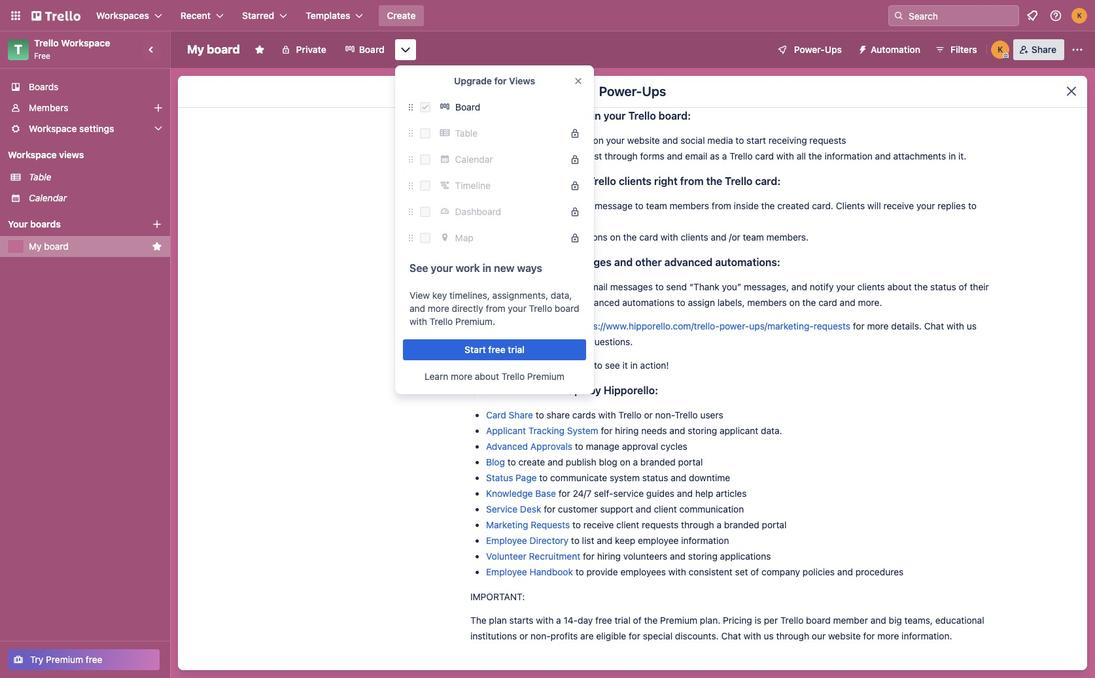 Task type: locate. For each thing, give the bounding box(es) containing it.
card share link
[[486, 410, 534, 421]]

0 horizontal spatial kendallparks02 (kendallparks02) image
[[992, 41, 1010, 59]]

more inside the plan starts with a 14-day free trial of the premium plan. pricing is per trello board member and big teams, educational institutions or non-profits are eligible for special discounts. chat with us through our website for more information.
[[878, 631, 900, 642]]

1 vertical spatial our
[[506, 337, 520, 348]]

email inside share the web portal link on your website and social media to start receiving requests receive each client request through forms and email as a trello card with all the information and attachments in it.
[[686, 151, 708, 162]]

website up minute
[[523, 337, 555, 348]]

board inside the plan starts with a 14-day free trial of the premium plan. pricing is per trello board member and big teams, educational institutions or non-profits are eligible for special discounts. chat with us through our website for more information.
[[807, 615, 831, 627]]

upgrade
[[454, 75, 492, 86]]

1 vertical spatial portal
[[679, 457, 703, 468]]

receive inside reply to clients or send a message to team members from inside the created card. clients will receive your replies to their email inbox. hold threaded conversations on the card with clients and /or team members.
[[884, 200, 915, 211]]

ups up board:
[[643, 84, 667, 99]]

board down boards
[[44, 241, 69, 252]]

on
[[594, 135, 604, 146], [611, 232, 621, 243], [790, 297, 801, 308], [620, 457, 631, 468]]

power-ups inside power-ups button
[[795, 44, 843, 55]]

right
[[655, 175, 678, 187]]

show menu image
[[1072, 43, 1085, 56]]

members inside use predefined automated email messages to send "thank you" messages, and notify your clients about the status of their requests. or define other advanced automations to assign labels, members on the card and more.
[[748, 297, 788, 308]]

2 vertical spatial from
[[486, 303, 506, 314]]

workspace for views
[[8, 149, 57, 160]]

clients
[[837, 200, 866, 211]]

in left it.
[[949, 151, 957, 162]]

communication
[[680, 504, 745, 515]]

open information menu image
[[1050, 9, 1063, 22]]

hiring up approval
[[616, 426, 639, 437]]

the up each
[[513, 135, 527, 146]]

1 vertical spatial requests
[[814, 321, 851, 332]]

requests inside "card share to share cards with trello or non-trello users applicant tracking system for hiring needs and storing applicant data. advanced approvals to manage approval cycles blog to create and publish blog on a branded portal status page to communicate system status and downtime knowledge base for 24/7 self-service guides and help articles service desk for customer support and client communication marketing requests to receive client requests through a branded portal employee directory to list and keep employee information volunteer recruitment for hiring volunteers and storing applications employee handbook to provide employees with consistent set of company policies and procedures"
[[642, 520, 679, 531]]

1 vertical spatial card
[[640, 232, 659, 243]]

0 vertical spatial members
[[670, 200, 710, 211]]

share up communicate
[[486, 135, 511, 146]]

1 vertical spatial premium
[[661, 615, 698, 627]]

1 vertical spatial information
[[682, 536, 730, 547]]

and
[[663, 135, 679, 146], [668, 151, 683, 162], [876, 151, 892, 162], [711, 232, 727, 243], [615, 257, 633, 268], [792, 282, 808, 293], [840, 297, 856, 308], [410, 303, 426, 314], [670, 426, 686, 437], [548, 457, 564, 468], [671, 473, 687, 484], [678, 488, 693, 500], [636, 504, 652, 515], [597, 536, 613, 547], [670, 551, 686, 562], [838, 567, 854, 578], [871, 615, 887, 627]]

send up conversations
[[565, 200, 585, 211]]

0 vertical spatial ups
[[825, 44, 843, 55]]

2 vertical spatial website
[[829, 631, 862, 642]]

card inside share the web portal link on your website and social media to start receiving requests receive each client request through forms and email as a trello card with all the information and attachments in it.
[[756, 151, 775, 162]]

to up status page "link" at the left bottom
[[508, 457, 516, 468]]

with right cards on the bottom of page
[[599, 410, 616, 421]]

workspace inside trello workspace free
[[61, 37, 110, 48]]

1 vertical spatial client
[[654, 504, 677, 515]]

conversations
[[549, 232, 608, 243]]

portal inside share the web portal link on your website and social media to start receiving requests receive each client request through forms and email as a trello card with all the information and attachments in it.
[[549, 135, 574, 146]]

us inside the plan starts with a 14-day free trial of the premium plan. pricing is per trello board member and big teams, educational institutions or non-profits are eligible for special discounts. chat with us through our website for more information.
[[764, 631, 774, 642]]

1 horizontal spatial non-
[[566, 175, 589, 187]]

1 horizontal spatial my
[[187, 43, 204, 56]]

branded down cycles at bottom
[[641, 457, 676, 468]]

web
[[529, 135, 547, 146], [533, 321, 550, 332]]

trello workspace link
[[34, 37, 110, 48]]

2 horizontal spatial portal
[[762, 520, 787, 531]]

base
[[536, 488, 556, 500]]

website up forms
[[628, 135, 660, 146]]

data.
[[761, 426, 783, 437]]

upgrade for views
[[454, 75, 536, 86]]

ups/marketing-
[[750, 321, 814, 332]]

requests
[[810, 135, 847, 146], [814, 321, 851, 332], [642, 520, 679, 531]]

0 vertical spatial or
[[553, 200, 562, 211]]

0 vertical spatial us
[[968, 321, 977, 332]]

board left member
[[807, 615, 831, 627]]

starred
[[242, 10, 275, 21]]

to left list
[[572, 536, 580, 547]]

trial inside the plan starts with a 14-day free trial of the premium plan. pricing is per trello board member and big teams, educational institutions or non-profits are eligible for special discounts. chat with us through our website for more information.
[[615, 615, 631, 627]]

0 vertical spatial chat
[[925, 321, 945, 332]]

free inside button
[[86, 655, 102, 666]]

0 vertical spatial workspace
[[61, 37, 110, 48]]

card
[[756, 151, 775, 162], [640, 232, 659, 243], [819, 297, 838, 308]]

board for the leftmost "board" link
[[359, 44, 385, 55]]

through inside share the web portal link on your website and social media to start receiving requests receive each client request through forms and email as a trello card with all the information and attachments in it.
[[605, 151, 638, 162]]

0 vertical spatial from
[[681, 175, 704, 187]]

free up the eligible
[[596, 615, 613, 627]]

our
[[516, 321, 530, 332], [506, 337, 520, 348], [812, 631, 826, 642]]

workspace
[[61, 37, 110, 48], [29, 123, 77, 134], [8, 149, 57, 160]]

more.
[[859, 297, 883, 308]]

1 vertical spatial ups
[[643, 84, 667, 99]]

workspace down 'back to home' image
[[61, 37, 110, 48]]

1 horizontal spatial information
[[825, 151, 873, 162]]

card inside use predefined automated email messages to send "thank you" messages, and notify your clients about the status of their requests. or define other advanced automations to assign labels, members on the card and more.
[[819, 297, 838, 308]]

information up consistent
[[682, 536, 730, 547]]

requests up link at the right of page
[[544, 110, 590, 122]]

board down 'data,'
[[555, 303, 580, 314]]

0 horizontal spatial other
[[554, 297, 577, 308]]

0 horizontal spatial send
[[565, 200, 585, 211]]

other
[[636, 257, 662, 268], [554, 297, 577, 308]]

status inside use predefined automated email messages to send "thank you" messages, and notify your clients about the status of their requests. or define other advanced automations to assign labels, members on the card and more.
[[931, 282, 957, 293]]

2 vertical spatial share
[[509, 410, 534, 421]]

0 horizontal spatial information
[[682, 536, 730, 547]]

1 horizontal spatial us
[[968, 321, 977, 332]]

1 horizontal spatial branded
[[725, 520, 760, 531]]

1 horizontal spatial receive
[[884, 200, 915, 211]]

workspace inside dropdown button
[[29, 123, 77, 134]]

0 vertical spatial send
[[565, 200, 585, 211]]

requests
[[544, 110, 590, 122], [531, 520, 570, 531]]

pricing
[[723, 615, 753, 627]]

0 vertical spatial non-
[[566, 175, 589, 187]]

members
[[29, 102, 68, 113]]

client up 'keep' on the right bottom
[[617, 520, 640, 531]]

0 vertical spatial requests
[[810, 135, 847, 146]]

free inside the plan starts with a 14-day free trial of the premium plan. pricing is per trello board member and big teams, educational institutions or non-profits are eligible for special discounts. chat with us through our website for more information.
[[596, 615, 613, 627]]

table up timeline
[[455, 128, 478, 139]]

more inside view key timelines, assignments, data, and more directly from your trello board with trello premium.
[[428, 303, 450, 314]]

information inside "card share to share cards with trello or non-trello users applicant tracking system for hiring needs and storing applicant data. advanced approvals to manage approval cycles blog to create and publish blog on a branded portal status page to communicate system status and downtime knowledge base for 24/7 self-service guides and help articles service desk for customer support and client communication marketing requests to receive client requests through a branded portal employee directory to list and keep employee information volunteer recruitment for hiring volunteers and storing applications employee handbook to provide employees with consistent set of company policies and procedures"
[[682, 536, 730, 547]]

a inside share the web portal link on your website and social media to start receiving requests receive each client request through forms and email as a trello card with all the information and attachments in it.
[[723, 151, 728, 162]]

through inside the plan starts with a 14-day free trial of the premium plan. pricing is per trello board member and big teams, educational institutions or non-profits are eligible for special discounts. chat with us through our website for more information.
[[777, 631, 810, 642]]

2 horizontal spatial premium
[[661, 615, 698, 627]]

through down communication
[[682, 520, 715, 531]]

0 vertical spatial receive
[[884, 200, 915, 211]]

receive down upgrade for views
[[471, 110, 510, 122]]

other trello power-ups by hipporello:
[[471, 385, 659, 397]]

2 horizontal spatial client
[[654, 504, 677, 515]]

0 vertical spatial advanced
[[665, 257, 713, 268]]

other inside use predefined automated email messages to send "thank you" messages, and notify your clients about the status of their requests. or define other advanced automations to assign labels, members on the card and more.
[[554, 297, 577, 308]]

about inside use predefined automated email messages to send "thank you" messages, and notify your clients about the status of their requests. or define other advanced automations to assign labels, members on the card and more.
[[888, 282, 912, 293]]

templates
[[306, 10, 351, 21]]

create button
[[379, 5, 424, 26]]

map
[[455, 232, 474, 244]]

1 vertical spatial board link
[[436, 97, 587, 118]]

views
[[59, 149, 84, 160]]

share inside share the web portal link on your website and social media to start receiving requests receive each client request through forms and email as a trello card with all the information and attachments in it.
[[486, 135, 511, 146]]

1 horizontal spatial or
[[553, 200, 562, 211]]

system
[[610, 473, 640, 484]]

with down view on the left of the page
[[410, 316, 428, 327]]

card down start
[[756, 151, 775, 162]]

1 horizontal spatial about
[[888, 282, 912, 293]]

communicate
[[551, 473, 608, 484]]

1 vertical spatial power-ups
[[600, 84, 667, 99]]

more down key
[[428, 303, 450, 314]]

24/7
[[573, 488, 592, 500]]

the right all
[[809, 151, 823, 162]]

1 horizontal spatial email
[[586, 282, 608, 293]]

blog
[[486, 457, 505, 468]]

0 horizontal spatial receive
[[584, 520, 614, 531]]

share inside "card share to share cards with trello or non-trello users applicant tracking system for hiring needs and storing applicant data. advanced approvals to manage approval cycles blog to create and publish blog on a branded portal status page to communicate system status and downtime knowledge base for 24/7 self-service guides and help articles service desk for customer support and client communication marketing requests to receive client requests through a branded portal employee directory to list and keep employee information volunteer recruitment for hiring volunteers and storing applications employee handbook to provide employees with consistent set of company policies and procedures"
[[509, 410, 534, 421]]

2 horizontal spatial of
[[960, 282, 968, 293]]

2 horizontal spatial website
[[829, 631, 862, 642]]

power-ups button
[[769, 39, 850, 60]]

0 vertical spatial client
[[545, 151, 568, 162]]

the up 'special'
[[645, 615, 658, 627]]

messages inside use predefined automated email messages to send "thank you" messages, and notify your clients about the status of their requests. or define other advanced automations to assign labels, members on the card and more.
[[611, 282, 653, 293]]

2 vertical spatial of
[[634, 615, 642, 627]]

on inside use predefined automated email messages to send "thank you" messages, and notify your clients about the status of their requests. or define other advanced automations to assign labels, members on the card and more.
[[790, 297, 801, 308]]

2 horizontal spatial email
[[686, 151, 708, 162]]

and left help
[[678, 488, 693, 500]]

1 horizontal spatial trial
[[615, 615, 631, 627]]

primary element
[[0, 0, 1096, 31]]

premium inside button
[[46, 655, 83, 666]]

0 horizontal spatial table
[[29, 172, 51, 183]]

through down per
[[777, 631, 810, 642]]

card
[[486, 410, 507, 421]]

premium down minute
[[528, 371, 565, 382]]

chat inside the plan starts with a 14-day free trial of the premium plan. pricing is per trello board member and big teams, educational institutions or non-profits are eligible for special discounts. chat with us through our website for more information.
[[722, 631, 742, 642]]

you"
[[723, 282, 742, 293]]

in inside share the web portal link on your website and social media to start receiving requests receive each client request through forms and email as a trello card with all the information and attachments in it.
[[949, 151, 957, 162]]

for down member
[[864, 631, 876, 642]]

non- inside "card share to share cards with trello or non-trello users applicant tracking system for hiring needs and storing applicant data. advanced approvals to manage approval cycles blog to create and publish blog on a branded portal status page to communicate system status and downtime knowledge base for 24/7 self-service guides and help articles service desk for customer support and client communication marketing requests to receive client requests through a branded portal employee directory to list and keep employee information volunteer recruitment for hiring volunteers and storing applications employee handbook to provide employees with consistent set of company policies and procedures"
[[656, 410, 675, 421]]

0 vertical spatial their
[[486, 216, 506, 227]]

share left "show menu" image at the top of page
[[1032, 44, 1057, 55]]

automated up define
[[538, 282, 583, 293]]

create
[[387, 10, 416, 21]]

to up automations
[[656, 282, 664, 293]]

your boards with 1 items element
[[8, 217, 132, 232]]

with up the define automated messages and other advanced automations:
[[661, 232, 679, 243]]

0 horizontal spatial team
[[647, 200, 668, 211]]

forms
[[641, 151, 665, 162]]

your inside share the web portal link on your website and social media to start receiving requests receive each client request through forms and email as a trello card with all the information and attachments in it.
[[607, 135, 625, 146]]

1 horizontal spatial premium
[[528, 371, 565, 382]]

social
[[681, 135, 706, 146]]

through inside for more details. chat with us through our website for any questions.
[[471, 337, 504, 348]]

more down big
[[878, 631, 900, 642]]

in right it at right bottom
[[631, 360, 638, 371]]

publish
[[566, 457, 597, 468]]

the inside the plan starts with a 14-day free trial of the premium plan. pricing is per trello board member and big teams, educational institutions or non-profits are eligible for special discounts. chat with us through our website for more information.
[[645, 615, 658, 627]]

and down view on the left of the page
[[410, 303, 426, 314]]

1 vertical spatial of
[[751, 567, 760, 578]]

and left /or
[[711, 232, 727, 243]]

chat right details.
[[925, 321, 945, 332]]

0 vertical spatial share
[[1032, 44, 1057, 55]]

more down "more."
[[868, 321, 889, 332]]

from up out at the top left of page
[[486, 303, 506, 314]]

client
[[545, 151, 568, 162], [654, 504, 677, 515], [617, 520, 640, 531]]

board:
[[659, 110, 691, 122]]

cycles
[[661, 441, 688, 452]]

all
[[797, 151, 807, 162]]

email inside reply to clients or send a message to team members from inside the created card. clients will receive your replies to their email inbox. hold threaded conversations on the card with clients and /or team members.
[[508, 216, 531, 227]]

and left big
[[871, 615, 887, 627]]

0 vertical spatial web
[[529, 135, 547, 146]]

email right 'data,'
[[586, 282, 608, 293]]

and inside the plan starts with a 14-day free trial of the premium plan. pricing is per trello board member and big teams, educational institutions or non-profits are eligible for special discounts. chat with us through our website for more information.
[[871, 615, 887, 627]]

educational
[[936, 615, 985, 627]]

or inside the plan starts with a 14-day free trial of the premium plan. pricing is per trello board member and big teams, educational institutions or non-profits are eligible for special discounts. chat with us through our website for more information.
[[520, 631, 529, 642]]

information inside share the web portal link on your website and social media to start receiving requests receive each client request through forms and email as a trello card with all the information and attachments in it.
[[825, 151, 873, 162]]

learn more about trello premium
[[425, 371, 565, 382]]

information
[[825, 151, 873, 162], [682, 536, 730, 547]]

1 vertical spatial non-
[[656, 410, 675, 421]]

close popover image
[[574, 76, 584, 86]]

and inside view key timelines, assignments, data, and more directly from your trello board with trello premium.
[[410, 303, 426, 314]]

ups left by
[[567, 385, 587, 397]]

provide
[[587, 567, 619, 578]]

Search field
[[905, 6, 1019, 26]]

or inside reply to clients or send a message to team members from inside the created card. clients will receive your replies to their email inbox. hold threaded conversations on the card with clients and /or team members.
[[553, 200, 562, 211]]

2 vertical spatial our
[[812, 631, 826, 642]]

branded up applications
[[725, 520, 760, 531]]

share for share
[[1032, 44, 1057, 55]]

portal down cycles at bottom
[[679, 457, 703, 468]]

other up page
[[554, 297, 577, 308]]

to down customer
[[573, 520, 581, 531]]

trello down start
[[730, 151, 753, 162]]

my down recent
[[187, 43, 204, 56]]

1 employee from the top
[[486, 536, 528, 547]]

on up the system
[[620, 457, 631, 468]]

trello up free
[[34, 37, 59, 48]]

portal
[[549, 135, 574, 146], [679, 457, 703, 468], [762, 520, 787, 531]]

email down the social
[[686, 151, 708, 162]]

1 horizontal spatial from
[[681, 175, 704, 187]]

1 vertical spatial team
[[743, 232, 765, 243]]

guides
[[647, 488, 675, 500]]

the up the define automated messages and other advanced automations:
[[624, 232, 637, 243]]

0 horizontal spatial calendar
[[29, 192, 67, 204]]

search image
[[894, 10, 905, 21]]

trello right or
[[529, 303, 553, 314]]

and down service
[[636, 504, 652, 515]]

messages down conversations
[[562, 257, 612, 268]]

0 horizontal spatial premium
[[46, 655, 83, 666]]

free
[[489, 344, 506, 356], [549, 360, 566, 371], [596, 615, 613, 627], [86, 655, 102, 666]]

users
[[701, 410, 724, 421]]

2 horizontal spatial power-
[[795, 44, 825, 55]]

1 vertical spatial kendallparks02 (kendallparks02) image
[[992, 41, 1010, 59]]

power-
[[795, 44, 825, 55], [600, 84, 643, 99], [532, 385, 567, 397]]

status inside "card share to share cards with trello or non-trello users applicant tracking system for hiring needs and storing applicant data. advanced approvals to manage approval cycles blog to create and publish blog on a branded portal status page to communicate system status and downtime knowledge base for 24/7 self-service guides and help articles service desk for customer support and client communication marketing requests to receive client requests through a branded portal employee directory to list and keep employee information volunteer recruitment for hiring volunteers and storing applications employee handbook to provide employees with consistent set of company policies and procedures"
[[643, 473, 669, 484]]

1 horizontal spatial table
[[455, 128, 478, 139]]

in
[[593, 110, 602, 122], [949, 151, 957, 162], [483, 263, 492, 274], [631, 360, 638, 371]]

trial up the eligible
[[615, 615, 631, 627]]

reply to clients or send a message to team members from inside the created card. clients will receive your replies to their email inbox. hold threaded conversations on the card with clients and /or team members.
[[486, 200, 977, 243]]

us right details.
[[968, 321, 977, 332]]

my board down boards
[[29, 241, 69, 252]]

a inside the plan starts with a 14-day free trial of the premium plan. pricing is per trello board member and big teams, educational institutions or non-profits are eligible for special discounts. chat with us through our website for more information.
[[557, 615, 562, 627]]

board left the 'customize views' image
[[359, 44, 385, 55]]

starred icon image
[[152, 242, 162, 252]]

the
[[471, 615, 487, 627]]

board left the star or unstar board 'icon'
[[207, 43, 240, 56]]

clients inside use predefined automated email messages to send "thank you" messages, and notify your clients about the status of their requests. or define other advanced automations to assign labels, members on the card and more.
[[858, 282, 886, 293]]

0 horizontal spatial email
[[508, 216, 531, 227]]

employee
[[486, 536, 528, 547], [486, 567, 528, 578]]

0 vertical spatial email
[[686, 151, 708, 162]]

requests right receiving
[[810, 135, 847, 146]]

other up automations
[[636, 257, 662, 268]]

0 horizontal spatial website
[[523, 337, 555, 348]]

0 horizontal spatial of
[[634, 615, 642, 627]]

workspaces
[[96, 10, 149, 21]]

1 vertical spatial other
[[554, 297, 577, 308]]

from right right
[[681, 175, 704, 187]]

procedures
[[856, 567, 904, 578]]

members inside reply to clients or send a message to team members from inside the created card. clients will receive your replies to their email inbox. hold threaded conversations on the card with clients and /or team members.
[[670, 200, 710, 211]]

and left the social
[[663, 135, 679, 146]]

members.
[[767, 232, 809, 243]]

2 horizontal spatial ups
[[825, 44, 843, 55]]

predefined
[[490, 282, 536, 293]]

their inside reply to clients or send a message to team members from inside the created card. clients will receive your replies to their email inbox. hold threaded conversations on the card with clients and /or team members.
[[486, 216, 506, 227]]

website inside the plan starts with a 14-day free trial of the premium plan. pricing is per trello board member and big teams, educational institutions or non-profits are eligible for special discounts. chat with us through our website for more information.
[[829, 631, 862, 642]]

storing down users
[[688, 426, 718, 437]]

automation
[[871, 44, 921, 55]]

service
[[614, 488, 644, 500]]

start
[[465, 344, 486, 356]]

employee
[[638, 536, 679, 547]]

board
[[359, 44, 385, 55], [456, 101, 481, 113]]

see your work in new ways
[[410, 263, 543, 274]]

advanced up "thank
[[665, 257, 713, 268]]

0 horizontal spatial portal
[[549, 135, 574, 146]]

try premium free
[[30, 655, 102, 666]]

big
[[889, 615, 903, 627]]

1 horizontal spatial status
[[931, 282, 957, 293]]

from inside view key timelines, assignments, data, and more directly from your trello board with trello premium.
[[486, 303, 506, 314]]

1 horizontal spatial power-ups
[[795, 44, 843, 55]]

2 vertical spatial email
[[586, 282, 608, 293]]

1 vertical spatial workspace
[[29, 123, 77, 134]]

for down page
[[558, 337, 570, 348]]

share inside share button
[[1032, 44, 1057, 55]]

employee down volunteer
[[486, 567, 528, 578]]

0 notifications image
[[1025, 8, 1041, 24]]

with
[[777, 151, 795, 162], [542, 175, 564, 187], [661, 232, 679, 243], [410, 316, 428, 327], [947, 321, 965, 332], [599, 410, 616, 421], [669, 567, 687, 578], [536, 615, 554, 627], [744, 631, 762, 642]]

Board name text field
[[181, 39, 247, 60]]

keep
[[615, 536, 636, 547]]

workspace left views
[[8, 149, 57, 160]]

kendallparks02 (kendallparks02) image
[[1072, 8, 1088, 24], [992, 41, 1010, 59]]

from inside reply to clients or send a message to team members from inside the created card. clients will receive your replies to their email inbox. hold threaded conversations on the card with clients and /or team members.
[[712, 200, 732, 211]]

2 horizontal spatial from
[[712, 200, 732, 211]]

questions.
[[590, 337, 633, 348]]

1 horizontal spatial website
[[628, 135, 660, 146]]

1 vertical spatial receive
[[584, 520, 614, 531]]

board inside text field
[[207, 43, 240, 56]]

0 horizontal spatial my board
[[29, 241, 69, 252]]

sm image
[[853, 39, 871, 58]]

chat down pricing
[[722, 631, 742, 642]]

client right each
[[545, 151, 568, 162]]

with down receiving
[[777, 151, 795, 162]]

0 vertical spatial automated
[[506, 257, 559, 268]]

0 vertical spatial website
[[628, 135, 660, 146]]

0 horizontal spatial chat
[[722, 631, 742, 642]]

members
[[670, 200, 710, 211], [748, 297, 788, 308]]

1 vertical spatial from
[[712, 200, 732, 211]]

trello right per
[[781, 615, 804, 627]]

share for share the web portal link on your website and social media to start receiving requests receive each client request through forms and email as a trello card with all the information and attachments in it.
[[486, 135, 511, 146]]

to
[[736, 135, 745, 146], [512, 200, 521, 211], [636, 200, 644, 211], [969, 200, 977, 211], [656, 282, 664, 293], [677, 297, 686, 308], [595, 360, 603, 371], [536, 410, 545, 421], [575, 441, 584, 452], [508, 457, 516, 468], [540, 473, 548, 484], [573, 520, 581, 531], [572, 536, 580, 547], [576, 567, 584, 578]]

requests inside "card share to share cards with trello or non-trello users applicant tracking system for hiring needs and storing applicant data. advanced approvals to manage approval cycles blog to create and publish blog on a branded portal status page to communicate system status and downtime knowledge base for 24/7 self-service guides and help articles service desk for customer support and client communication marketing requests to receive client requests through a branded portal employee directory to list and keep employee information volunteer recruitment for hiring volunteers and storing applications employee handbook to provide employees with consistent set of company policies and procedures"
[[531, 520, 570, 531]]

their inside use predefined automated email messages to send "thank you" messages, and notify your clients about the status of their requests. or define other advanced automations to assign labels, members on the card and more.
[[971, 282, 990, 293]]

website
[[628, 135, 660, 146], [523, 337, 555, 348], [829, 631, 862, 642]]

web left page
[[533, 321, 550, 332]]

0 vertical spatial portal
[[549, 135, 574, 146]]

for
[[495, 75, 507, 86], [854, 321, 865, 332], [558, 337, 570, 348], [601, 426, 613, 437], [559, 488, 571, 500], [544, 504, 556, 515], [583, 551, 595, 562], [629, 631, 641, 642], [864, 631, 876, 642]]

attachments
[[894, 151, 947, 162]]

storing up consistent
[[689, 551, 718, 562]]

through down check
[[471, 337, 504, 348]]

0 horizontal spatial card
[[640, 232, 659, 243]]

or up needs
[[645, 410, 653, 421]]

2 horizontal spatial card
[[819, 297, 838, 308]]

1 vertical spatial messages
[[611, 282, 653, 293]]

support
[[601, 504, 634, 515]]

on inside "card share to share cards with trello or non-trello users applicant tracking system for hiring needs and storing applicant data. advanced approvals to manage approval cycles blog to create and publish blog on a branded portal status page to communicate system status and downtime knowledge base for 24/7 self-service guides and help articles service desk for customer support and client communication marketing requests to receive client requests through a branded portal employee directory to list and keep employee information volunteer recruitment for hiring volunteers and storing applications employee handbook to provide employees with consistent set of company policies and procedures"
[[620, 457, 631, 468]]

on up the ups/marketing-
[[790, 297, 801, 308]]

2 vertical spatial workspace
[[8, 149, 57, 160]]

https://www.hipporello.com/trello-
[[576, 321, 720, 332]]

1 horizontal spatial calendar
[[455, 154, 493, 165]]

1 vertical spatial share
[[486, 135, 511, 146]]

0 vertical spatial my
[[187, 43, 204, 56]]

my inside board name text field
[[187, 43, 204, 56]]

us down per
[[764, 631, 774, 642]]

calendar link
[[29, 192, 162, 205]]

more inside for more details. chat with us through our website for any questions.
[[868, 321, 889, 332]]

workspace down members
[[29, 123, 77, 134]]

important:
[[471, 592, 525, 603]]

of inside the plan starts with a 14-day free trial of the premium plan. pricing is per trello board member and big teams, educational institutions or non-profits are eligible for special discounts. chat with us through our website for more information.
[[634, 615, 642, 627]]

from
[[681, 175, 704, 187], [712, 200, 732, 211], [486, 303, 506, 314]]

website inside share the web portal link on your website and social media to start receiving requests receive each client request through forms and email as a trello card with all the information and attachments in it.
[[628, 135, 660, 146]]

share
[[547, 410, 570, 421]]

us inside for more details. chat with us through our website for any questions.
[[968, 321, 977, 332]]

1 horizontal spatial board
[[456, 101, 481, 113]]



Task type: vqa. For each thing, say whether or not it's contained in the screenshot.


Task type: describe. For each thing, give the bounding box(es) containing it.
board for right "board" link
[[456, 101, 481, 113]]

threaded
[[509, 232, 547, 243]]

reply
[[486, 200, 510, 211]]

your inside reply to clients or send a message to team members from inside the created card. clients will receive your replies to their email inbox. hold threaded conversations on the card with clients and /or team members.
[[917, 200, 936, 211]]

by
[[589, 385, 602, 397]]

to right the reply
[[512, 200, 521, 211]]

advanced approvals link
[[486, 441, 573, 452]]

with inside for more details. chat with us through our website for any questions.
[[947, 321, 965, 332]]

marketing requests link
[[486, 520, 570, 531]]

out
[[500, 321, 514, 332]]

1 vertical spatial calendar
[[29, 192, 67, 204]]

my board inside board name text field
[[187, 43, 240, 56]]

eligible
[[597, 631, 627, 642]]

0 horizontal spatial branded
[[641, 457, 676, 468]]

send inside reply to clients or send a message to team members from inside the created card. clients will receive your replies to their email inbox. hold threaded conversations on the card with clients and /or team members.
[[565, 200, 585, 211]]

through inside "card share to share cards with trello or non-trello users applicant tracking system for hiring needs and storing applicant data. advanced approvals to manage approval cycles blog to create and publish blog on a branded portal status page to communicate system status and downtime knowledge base for 24/7 self-service guides and help articles service desk for customer support and client communication marketing requests to receive client requests through a branded portal employee directory to list and keep employee information volunteer recruitment for hiring volunteers and storing applications employee handbook to provide employees with consistent set of company policies and procedures"
[[682, 520, 715, 531]]

trello inside share the web portal link on your website and social media to start receiving requests receive each client request through forms and email as a trello card with all the information and attachments in it.
[[730, 151, 753, 162]]

manage
[[586, 441, 620, 452]]

system
[[568, 426, 599, 437]]

and up cycles at bottom
[[670, 426, 686, 437]]

it
[[623, 360, 628, 371]]

workspace for settings
[[29, 123, 77, 134]]

card share to share cards with trello or non-trello users applicant tracking system for hiring needs and storing applicant data. advanced approvals to manage approval cycles blog to create and publish blog on a branded portal status page to communicate system status and downtime knowledge base for 24/7 self-service guides and help articles service desk for customer support and client communication marketing requests to receive client requests through a branded portal employee directory to list and keep employee information volunteer recruitment for hiring volunteers and storing applications employee handbook to provide employees with consistent set of company policies and procedures
[[486, 410, 904, 578]]

advanced inside use predefined automated email messages to send "thank you" messages, and notify your clients about the status of their requests. or define other advanced automations to assign labels, members on the card and more.
[[579, 297, 620, 308]]

tracking
[[529, 426, 565, 437]]

and up guides
[[671, 473, 687, 484]]

1 horizontal spatial client
[[617, 520, 640, 531]]

receive inside share the web portal link on your website and social media to start receiving requests receive each client request through forms and email as a trello card with all the information and attachments in it.
[[486, 151, 520, 162]]

card:
[[756, 175, 781, 187]]

to left assign
[[677, 297, 686, 308]]

0 vertical spatial trial
[[508, 344, 525, 356]]

for left 24/7
[[559, 488, 571, 500]]

this member is an admin of this board. image
[[1004, 53, 1009, 59]]

https://www.hipporello.com/trello-power-ups/marketing-requests link
[[576, 321, 851, 332]]

or
[[513, 297, 523, 308]]

for more details. chat with us through our website for any questions.
[[471, 321, 977, 348]]

0 vertical spatial premium
[[528, 371, 565, 382]]

with right starts on the left bottom of page
[[536, 615, 554, 627]]

to left provide
[[576, 567, 584, 578]]

the up details.
[[915, 282, 929, 293]]

and right policies
[[838, 567, 854, 578]]

help
[[696, 488, 714, 500]]

per
[[765, 615, 779, 627]]

email for their
[[508, 216, 531, 227]]

and right list
[[597, 536, 613, 547]]

consistent
[[689, 567, 733, 578]]

0 horizontal spatial power-ups
[[600, 84, 667, 99]]

page
[[516, 473, 537, 484]]

1 vertical spatial my board
[[29, 241, 69, 252]]

1 vertical spatial my
[[29, 241, 42, 252]]

with inside reply to clients or send a message to team members from inside the created card. clients will receive your replies to their email inbox. hold threaded conversations on the card with clients and /or team members.
[[661, 232, 679, 243]]

marketing
[[486, 520, 529, 531]]

trello up inside
[[726, 175, 753, 187]]

timelines,
[[450, 290, 490, 301]]

back to home image
[[31, 5, 81, 26]]

book a 30-minute free demo to see it in action!
[[471, 360, 670, 371]]

1 horizontal spatial portal
[[679, 457, 703, 468]]

a down approval
[[633, 457, 638, 468]]

receive inside "card share to share cards with trello or non-trello users applicant tracking system for hiring needs and storing applicant data. advanced approvals to manage approval cycles blog to create and publish blog on a branded portal status page to communicate system status and downtime knowledge base for 24/7 self-service guides and help articles service desk for customer support and client communication marketing requests to receive client requests through a branded portal employee directory to list and keep employee information volunteer recruitment for hiring volunteers and storing applications employee handbook to provide employees with consistent set of company policies and procedures"
[[584, 520, 614, 531]]

boards
[[30, 219, 61, 230]]

media
[[708, 135, 734, 146]]

to right message
[[636, 200, 644, 211]]

action!
[[641, 360, 670, 371]]

of inside use predefined automated email messages to send "thank you" messages, and notify your clients about the status of their requests. or define other advanced automations to assign labels, members on the card and more.
[[960, 282, 968, 293]]

2 storing from the top
[[689, 551, 718, 562]]

email for and
[[686, 151, 708, 162]]

send inside use predefined automated email messages to send "thank you" messages, and notify your clients about the status of their requests. or define other advanced automations to assign labels, members on the card and more.
[[667, 282, 687, 293]]

trello left users
[[675, 410, 698, 421]]

and inside reply to clients or send a message to team members from inside the created card. clients will receive your replies to their email inbox. hold threaded conversations on the card with clients and /or team members.
[[711, 232, 727, 243]]

for down base
[[544, 504, 556, 515]]

volunteer recruitment link
[[486, 551, 581, 562]]

approvals
[[531, 441, 573, 452]]

0 vertical spatial messages
[[562, 257, 612, 268]]

chat inside for more details. chat with us through our website for any questions.
[[925, 321, 945, 332]]

timeline
[[455, 180, 491, 191]]

1 storing from the top
[[688, 426, 718, 437]]

0 vertical spatial requests
[[544, 110, 590, 122]]

2 vertical spatial power-
[[532, 385, 567, 397]]

each
[[522, 151, 542, 162]]

status
[[486, 473, 514, 484]]

client inside share the web portal link on your website and social media to start receiving requests receive each client request through forms and email as a trello card with all the information and attachments in it.
[[545, 151, 568, 162]]

recruitment
[[529, 551, 581, 562]]

2 employee from the top
[[486, 567, 528, 578]]

clients down forms
[[619, 175, 652, 187]]

add board image
[[152, 219, 162, 230]]

for left views
[[495, 75, 507, 86]]

web inside share the web portal link on your website and social media to start receiving requests receive each client request through forms and email as a trello card with all the information and attachments in it.
[[529, 135, 547, 146]]

use predefined automated email messages to send "thank you" messages, and notify your clients about the status of their requests. or define other advanced automations to assign labels, members on the card and more.
[[471, 282, 990, 308]]

for down list
[[583, 551, 595, 562]]

discounts.
[[676, 631, 719, 642]]

or inside "card share to share cards with trello or non-trello users applicant tracking system for hiring needs and storing applicant data. advanced approvals to manage approval cycles blog to create and publish blog on a branded portal status page to communicate system status and downtime knowledge base for 24/7 self-service guides and help articles service desk for customer support and client communication marketing requests to receive client requests through a branded portal employee directory to list and keep employee information volunteer recruitment for hiring volunteers and storing applications employee handbook to provide employees with consistent set of company policies and procedures"
[[645, 410, 653, 421]]

with inside share the web portal link on your website and social media to start receiving requests receive each client request through forms and email as a trello card with all the information and attachments in it.
[[777, 151, 795, 162]]

trello down '30-'
[[502, 371, 525, 382]]

the right inside
[[762, 200, 775, 211]]

workspace settings button
[[0, 119, 170, 139]]

trello workspace free
[[34, 37, 110, 61]]

employee handbook link
[[486, 567, 573, 578]]

notify
[[810, 282, 834, 293]]

trello inside trello workspace free
[[34, 37, 59, 48]]

0 horizontal spatial board link
[[337, 39, 393, 60]]

0 vertical spatial calendar
[[455, 154, 493, 165]]

to left see
[[595, 360, 603, 371]]

1 vertical spatial hiring
[[598, 551, 621, 562]]

a up learn more about trello premium
[[495, 360, 500, 371]]

and down employee
[[670, 551, 686, 562]]

premium inside the plan starts with a 14-day free trial of the premium plan. pricing is per trello board member and big teams, educational institutions or non-profits are eligible for special discounts. chat with us through our website for more information.
[[661, 615, 698, 627]]

with down is
[[744, 631, 762, 642]]

to up base
[[540, 473, 548, 484]]

requests inside share the web portal link on your website and social media to start receiving requests receive each client request through forms and email as a trello card with all the information and attachments in it.
[[810, 135, 847, 146]]

your
[[8, 219, 28, 230]]

0 vertical spatial our
[[516, 321, 530, 332]]

customize views image
[[399, 43, 412, 56]]

more down book at bottom left
[[451, 371, 473, 382]]

and left notify
[[792, 282, 808, 293]]

create
[[519, 457, 546, 468]]

automation button
[[853, 39, 929, 60]]

1 horizontal spatial team
[[743, 232, 765, 243]]

your inside view key timelines, assignments, data, and more directly from your trello board with trello premium.
[[508, 303, 527, 314]]

applicant tracking system link
[[486, 426, 599, 437]]

receive client requests in your trello board:
[[471, 110, 691, 122]]

in up request
[[593, 110, 602, 122]]

board inside view key timelines, assignments, data, and more directly from your trello board with trello premium.
[[555, 303, 580, 314]]

to up "publish"
[[575, 441, 584, 452]]

workspace navigation collapse icon image
[[143, 41, 161, 59]]

and up automations
[[615, 257, 633, 268]]

to up 'applicant tracking system' link
[[536, 410, 545, 421]]

are
[[581, 631, 594, 642]]

share the web portal link on your website and social media to start receiving requests receive each client request through forms and email as a trello card with all the information and attachments in it.
[[486, 135, 967, 162]]

and right forms
[[668, 151, 683, 162]]

power- inside button
[[795, 44, 825, 55]]

for down "more."
[[854, 321, 865, 332]]

clients left /or
[[681, 232, 709, 243]]

applications
[[721, 551, 772, 562]]

0 horizontal spatial ups
[[567, 385, 587, 397]]

1 horizontal spatial other
[[636, 257, 662, 268]]

dashboard
[[455, 206, 502, 217]]

and left attachments
[[876, 151, 892, 162]]

service desk link
[[486, 504, 542, 515]]

and left "more."
[[840, 297, 856, 308]]

the down as
[[707, 175, 723, 187]]

your inside use predefined automated email messages to send "thank you" messages, and notify your clients about the status of their requests. or define other advanced automations to assign labels, members on the card and more.
[[837, 282, 856, 293]]

for left 'special'
[[629, 631, 641, 642]]

trello up message
[[589, 175, 617, 187]]

and down approvals
[[548, 457, 564, 468]]

trello down learn more about trello premium link
[[502, 385, 529, 397]]

of inside "card share to share cards with trello or non-trello users applicant tracking system for hiring needs and storing applicant data. advanced approvals to manage approval cycles blog to create and publish blog on a branded portal status page to communicate system status and downtime knowledge base for 24/7 self-service guides and help articles service desk for customer support and client communication marketing requests to receive client requests through a branded portal employee directory to list and keep employee information volunteer recruitment for hiring volunteers and storing applications employee handbook to provide employees with consistent set of company policies and procedures"
[[751, 567, 760, 578]]

needs
[[642, 426, 668, 437]]

a inside reply to clients or send a message to team members from inside the created card. clients will receive your replies to their email inbox. hold threaded conversations on the card with clients and /or team members.
[[588, 200, 593, 211]]

workspace views
[[8, 149, 84, 160]]

link
[[577, 135, 591, 146]]

with inside view key timelines, assignments, data, and more directly from your trello board with trello premium.
[[410, 316, 428, 327]]

a down communication
[[717, 520, 722, 531]]

clients up inbox.
[[523, 200, 551, 211]]

ups inside button
[[825, 44, 843, 55]]

in left new
[[483, 263, 492, 274]]

1 horizontal spatial power-
[[600, 84, 643, 99]]

with left consistent
[[669, 567, 687, 578]]

automations:
[[716, 257, 781, 268]]

customer
[[558, 504, 598, 515]]

on inside share the web portal link on your website and social media to start receiving requests receive each client request through forms and email as a trello card with all the information and attachments in it.
[[594, 135, 604, 146]]

1 vertical spatial table
[[29, 172, 51, 183]]

1 vertical spatial web
[[533, 321, 550, 332]]

filters
[[951, 44, 978, 55]]

trello left board:
[[629, 110, 657, 122]]

the down notify
[[803, 297, 817, 308]]

boards
[[29, 81, 59, 92]]

created
[[778, 200, 810, 211]]

our inside for more details. chat with us through our website for any questions.
[[506, 337, 520, 348]]

website inside for more details. chat with us through our website for any questions.
[[523, 337, 555, 348]]

list
[[582, 536, 595, 547]]

advanced
[[486, 441, 528, 452]]

try
[[30, 655, 43, 666]]

messages,
[[744, 282, 790, 293]]

2 vertical spatial portal
[[762, 520, 787, 531]]

30-
[[502, 360, 518, 371]]

approval
[[622, 441, 659, 452]]

non- inside the plan starts with a 14-day free trial of the premium plan. pricing is per trello board member and big teams, educational institutions or non-profits are eligible for special discounts. chat with us through our website for more information.
[[531, 631, 551, 642]]

it.
[[959, 151, 967, 162]]

1 horizontal spatial board link
[[436, 97, 587, 118]]

1 horizontal spatial advanced
[[665, 257, 713, 268]]

t
[[14, 42, 22, 57]]

special
[[643, 631, 673, 642]]

my board link
[[29, 240, 147, 253]]

t link
[[8, 39, 29, 60]]

for up 'manage'
[[601, 426, 613, 437]]

cards
[[573, 410, 596, 421]]

1 vertical spatial about
[[475, 371, 500, 382]]

will
[[868, 200, 882, 211]]

1 horizontal spatial kendallparks02 (kendallparks02) image
[[1072, 8, 1088, 24]]

0 vertical spatial table
[[455, 128, 478, 139]]

0 vertical spatial hiring
[[616, 426, 639, 437]]

on inside reply to clients or send a message to team members from inside the created card. clients will receive your replies to their email inbox. hold threaded conversations on the card with clients and /or team members.
[[611, 232, 621, 243]]

trello inside the plan starts with a 14-day free trial of the premium plan. pricing is per trello board member and big teams, educational institutions or non-profits are eligible for special discounts. chat with us through our website for more information.
[[781, 615, 804, 627]]

free up '30-'
[[489, 344, 506, 356]]

to right "replies"
[[969, 200, 977, 211]]

our inside the plan starts with a 14-day free trial of the premium plan. pricing is per trello board member and big teams, educational institutions or non-profits are eligible for special discounts. chat with us through our website for more information.
[[812, 631, 826, 642]]

email inside use predefined automated email messages to send "thank you" messages, and notify your clients about the status of their requests. or define other advanced automations to assign labels, members on the card and more.
[[586, 282, 608, 293]]

free left demo
[[549, 360, 566, 371]]

directly
[[452, 303, 484, 314]]

employee directory link
[[486, 536, 569, 547]]

with down each
[[542, 175, 564, 187]]

filters button
[[932, 39, 982, 60]]

define
[[525, 297, 552, 308]]

/or
[[730, 232, 741, 243]]

trello down key
[[430, 316, 453, 327]]

views
[[509, 75, 536, 86]]

to inside share the web portal link on your website and social media to start receiving requests receive each client request through forms and email as a trello card with all the information and attachments in it.
[[736, 135, 745, 146]]

star or unstar board image
[[254, 45, 265, 55]]

private
[[296, 44, 327, 55]]

recent
[[181, 10, 211, 21]]

plan
[[489, 615, 507, 627]]

desk
[[520, 504, 542, 515]]

policies
[[803, 567, 835, 578]]

trello down hipporello:
[[619, 410, 642, 421]]

0 vertical spatial receive
[[471, 110, 510, 122]]

request
[[570, 151, 603, 162]]

card inside reply to clients or send a message to team members from inside the created card. clients will receive your replies to their email inbox. hold threaded conversations on the card with clients and /or team members.
[[640, 232, 659, 243]]

knowledge
[[486, 488, 533, 500]]

as
[[711, 151, 720, 162]]

automated inside use predefined automated email messages to send "thank you" messages, and notify your clients about the status of their requests. or define other advanced automations to assign labels, members on the card and more.
[[538, 282, 583, 293]]



